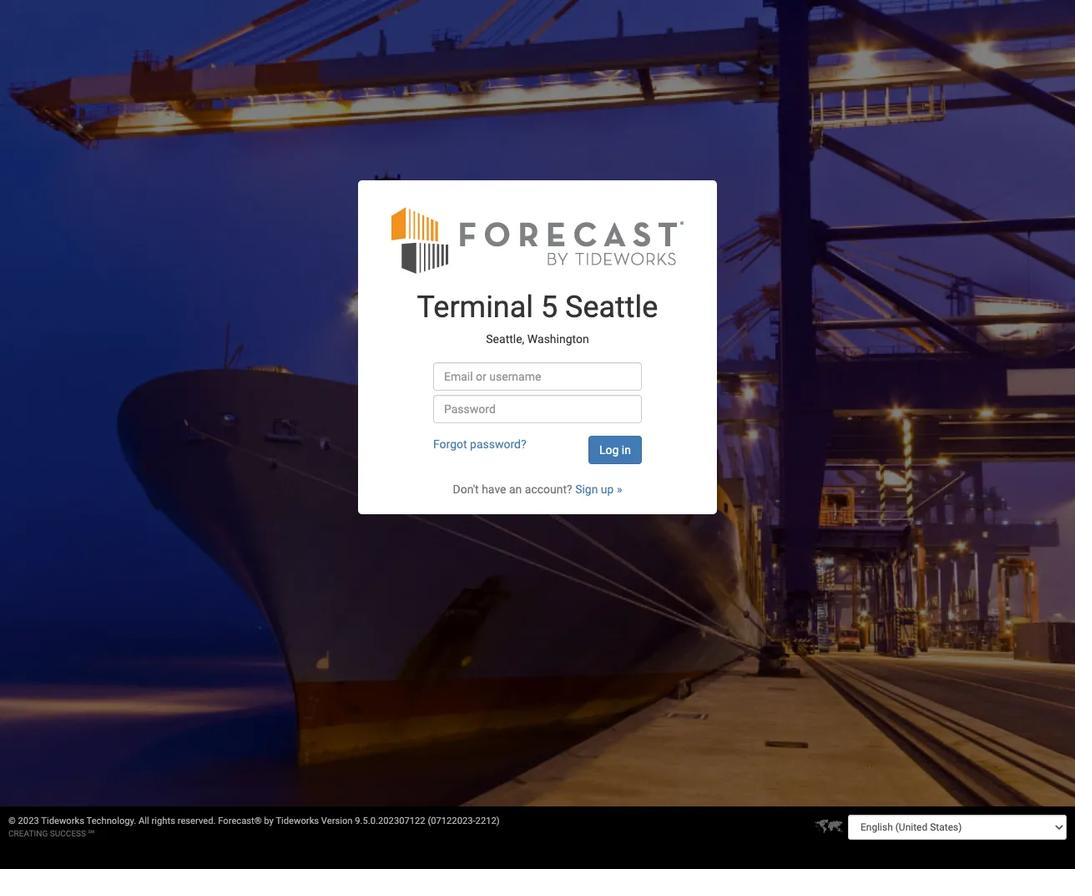 Task type: locate. For each thing, give the bounding box(es) containing it.
password?
[[470, 438, 527, 451]]

all
[[139, 816, 149, 827]]

Password password field
[[433, 395, 642, 424]]

1 tideworks from the left
[[41, 816, 84, 827]]

don't
[[453, 483, 479, 496]]

2023
[[18, 816, 39, 827]]

up
[[601, 483, 614, 496]]

tideworks up success
[[41, 816, 84, 827]]

forecast® by tideworks image
[[392, 206, 684, 275]]

tideworks
[[41, 816, 84, 827], [276, 816, 319, 827]]

technology.
[[86, 816, 136, 827]]

2212)
[[476, 816, 500, 827]]

0 horizontal spatial tideworks
[[41, 816, 84, 827]]

terminal 5 seattle seattle, washington
[[417, 290, 658, 346]]

account?
[[525, 483, 573, 496]]

tideworks right the by
[[276, 816, 319, 827]]

forgot password? link
[[433, 438, 527, 451]]

9.5.0.202307122
[[355, 816, 426, 827]]

© 2023 tideworks technology. all rights reserved. forecast® by tideworks version 9.5.0.202307122 (07122023-2212) creating success ℠
[[8, 816, 500, 838]]

forecast®
[[218, 816, 262, 827]]

by
[[264, 816, 274, 827]]

log
[[600, 444, 619, 457]]

1 horizontal spatial tideworks
[[276, 816, 319, 827]]

washington
[[528, 332, 589, 346]]

have
[[482, 483, 507, 496]]

forgot
[[433, 438, 467, 451]]

»
[[617, 483, 623, 496]]



Task type: describe. For each thing, give the bounding box(es) containing it.
an
[[509, 483, 522, 496]]

seattle
[[565, 290, 658, 325]]

(07122023-
[[428, 816, 476, 827]]

©
[[8, 816, 16, 827]]

terminal
[[417, 290, 534, 325]]

creating
[[8, 829, 48, 838]]

version
[[321, 816, 353, 827]]

sign up » link
[[576, 483, 623, 496]]

℠
[[88, 829, 94, 838]]

Email or username text field
[[433, 363, 642, 391]]

reserved.
[[178, 816, 216, 827]]

seattle,
[[486, 332, 525, 346]]

2 tideworks from the left
[[276, 816, 319, 827]]

forgot password? log in
[[433, 438, 631, 457]]

sign
[[576, 483, 598, 496]]

5
[[541, 290, 558, 325]]

success
[[50, 829, 86, 838]]

rights
[[152, 816, 175, 827]]

don't have an account? sign up »
[[453, 483, 623, 496]]

in
[[622, 444, 631, 457]]

log in button
[[589, 436, 642, 465]]



Task type: vqa. For each thing, say whether or not it's contained in the screenshot.
BY
yes



